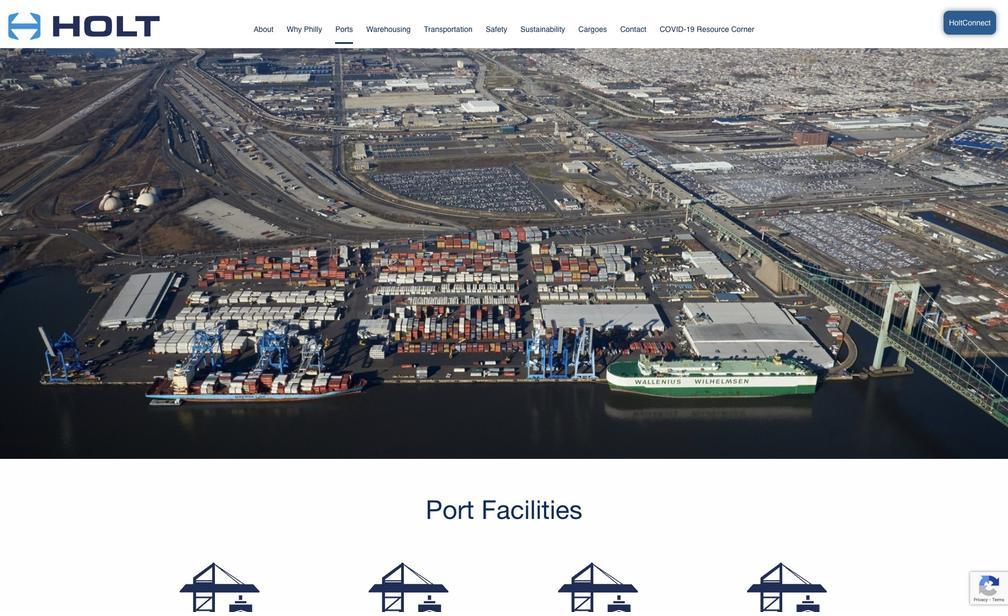 Task type: locate. For each thing, give the bounding box(es) containing it.
transportation link
[[424, 20, 472, 41]]

port facilities at camden, nj image
[[747, 562, 828, 612]]

safety link
[[486, 20, 507, 41]]

why
[[287, 25, 302, 34]]

holtconnect button
[[944, 11, 996, 35]]

contact
[[620, 25, 646, 34]]

port facilities main content
[[0, 0, 1008, 612]]

port facilities at paulsboro, nj image
[[558, 562, 639, 612]]

cargoes
[[578, 25, 607, 34]]

ports
[[335, 25, 353, 34]]

covid-19 resource corner
[[660, 25, 754, 34]]

about
[[254, 25, 273, 34]]

holtconnect
[[949, 18, 991, 27]]

safety
[[486, 25, 507, 34]]

about link
[[254, 20, 273, 41]]

holtconnect link
[[852, 5, 996, 43]]

port facilities at gloucester city, nj image
[[180, 562, 261, 612]]

covid-19 resource corner link
[[660, 12, 754, 41]]

resource
[[697, 25, 729, 34]]

port facilities at philadelphia, pa image
[[369, 562, 450, 612]]

warehousing
[[366, 25, 411, 34]]

philly
[[304, 25, 322, 34]]

contact link
[[620, 20, 646, 41]]

cargoes link
[[578, 20, 607, 41]]

19
[[686, 25, 695, 34]]

transportation
[[424, 25, 472, 34]]



Task type: describe. For each thing, give the bounding box(es) containing it.
port
[[426, 494, 474, 525]]

warehousing link
[[366, 20, 411, 41]]

port facilities
[[426, 494, 582, 525]]

facilities
[[481, 494, 582, 525]]

sustainability
[[520, 25, 565, 34]]

why philly link
[[287, 20, 322, 41]]

covid-
[[660, 25, 686, 34]]

corner
[[731, 25, 754, 34]]

ports link
[[335, 20, 353, 43]]

holt logistics image
[[8, 0, 160, 46]]

sustainability link
[[520, 20, 565, 41]]

why philly
[[287, 25, 322, 34]]



Task type: vqa. For each thing, say whether or not it's contained in the screenshot.
HoltConnect button
yes



